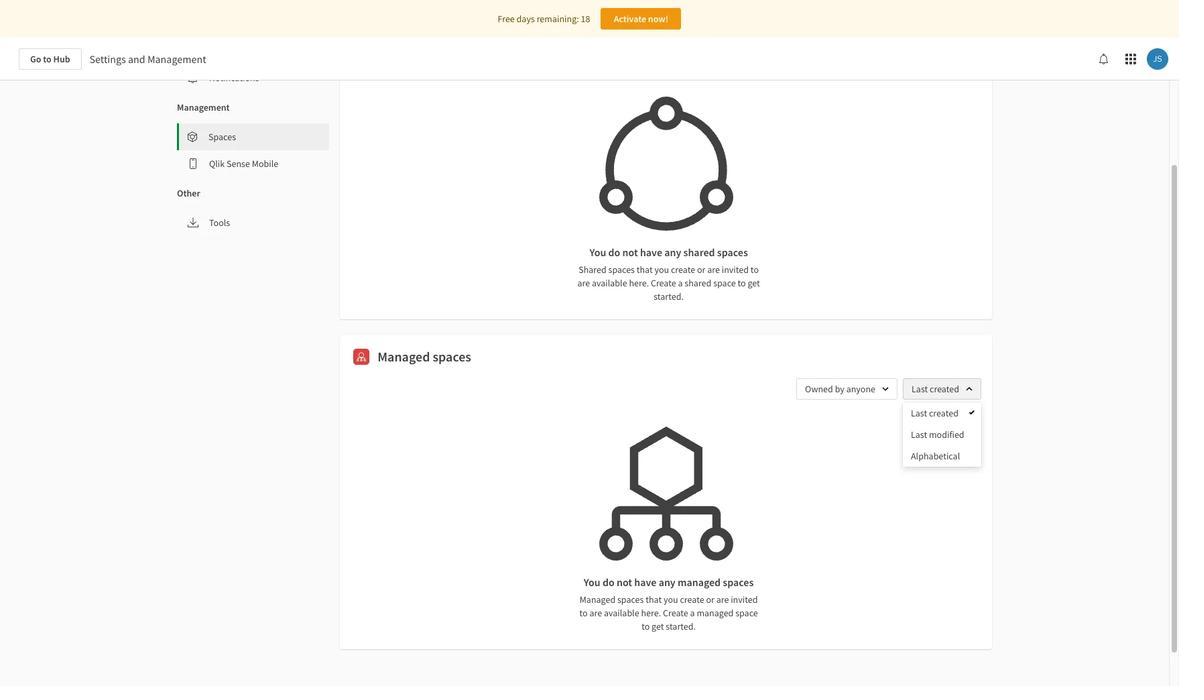 Task type: vqa. For each thing, say whether or not it's contained in the screenshot.
Remove from Favorites image to the left
no



Task type: locate. For each thing, give the bounding box(es) containing it.
or for managed
[[707, 594, 715, 606]]

create inside you do not have any managed spaces managed spaces that you create or are invited to are available here. create a managed space to get started.
[[680, 594, 705, 606]]

you inside you do not have any managed spaces managed spaces that you create or are invited to are available here. create a managed space to get started.
[[664, 594, 679, 606]]

1 vertical spatial get
[[652, 620, 664, 632]]

not
[[623, 245, 638, 259], [617, 575, 633, 589]]

1 vertical spatial a
[[691, 607, 695, 619]]

settings
[[90, 52, 126, 66]]

1 vertical spatial or
[[707, 594, 715, 606]]

managed spaces main content
[[0, 0, 1180, 686]]

0 horizontal spatial or
[[698, 264, 706, 276]]

or inside you do not have any shared spaces shared spaces that you create or are invited to are available here. create a shared space to get started.
[[698, 264, 706, 276]]

invited inside you do not have any shared spaces shared spaces that you create or are invited to are available here. create a shared space to get started.
[[722, 264, 749, 276]]

free
[[498, 13, 515, 25]]

not inside you do not have any shared spaces shared spaces that you create or are invited to are available here. create a shared space to get started.
[[623, 245, 638, 259]]

create for managed
[[663, 607, 689, 619]]

started. inside you do not have any shared spaces shared spaces that you create or are invited to are available here. create a shared space to get started.
[[654, 290, 684, 302]]

last for last modified element
[[912, 429, 928, 441]]

0 horizontal spatial a
[[678, 277, 683, 289]]

tools
[[209, 217, 230, 229]]

started. for shared
[[654, 290, 684, 302]]

or
[[698, 264, 706, 276], [707, 594, 715, 606]]

create
[[651, 277, 677, 289], [663, 607, 689, 619]]

0 vertical spatial create
[[651, 277, 677, 289]]

1 vertical spatial create
[[663, 607, 689, 619]]

that for managed
[[646, 594, 662, 606]]

last modified element
[[912, 429, 965, 441]]

have for managed
[[635, 575, 657, 589]]

created
[[930, 383, 960, 395], [930, 407, 959, 419]]

do inside you do not have any shared spaces shared spaces that you create or are invited to are available here. create a shared space to get started.
[[609, 245, 621, 259]]

available
[[592, 277, 628, 289], [604, 607, 640, 619]]

create
[[671, 264, 696, 276], [680, 594, 705, 606]]

18
[[581, 13, 591, 25]]

last created
[[912, 383, 960, 395], [912, 407, 959, 419]]

0 vertical spatial a
[[678, 277, 683, 289]]

any inside you do not have any shared spaces shared spaces that you create or are invited to are available here. create a shared space to get started.
[[665, 245, 682, 259]]

sense
[[227, 158, 250, 170]]

available for you do not have any managed spaces
[[604, 607, 640, 619]]

any
[[665, 245, 682, 259], [659, 575, 676, 589]]

0 vertical spatial do
[[609, 245, 621, 259]]

management inside managed spaces main content
[[177, 101, 230, 113]]

0 vertical spatial started.
[[654, 290, 684, 302]]

you
[[590, 245, 607, 259], [584, 575, 601, 589]]

qlik sense mobile
[[209, 158, 278, 170]]

do for you do not have any managed spaces
[[603, 575, 615, 589]]

0 vertical spatial any
[[665, 245, 682, 259]]

space
[[714, 277, 736, 289], [736, 607, 758, 619]]

create for shared
[[671, 264, 696, 276]]

available inside you do not have any managed spaces managed spaces that you create or are invited to are available here. create a managed space to get started.
[[604, 607, 640, 619]]

0 vertical spatial created
[[930, 383, 960, 395]]

last
[[912, 383, 928, 395], [912, 407, 928, 419], [912, 429, 928, 441]]

get
[[748, 277, 760, 289], [652, 620, 664, 632]]

1 horizontal spatial or
[[707, 594, 715, 606]]

0 horizontal spatial managed
[[378, 348, 430, 365]]

1 vertical spatial managed
[[580, 594, 616, 606]]

list box inside managed spaces main content
[[903, 402, 982, 467]]

do inside you do not have any managed spaces managed spaces that you create or are invited to are available here. create a managed space to get started.
[[603, 575, 615, 589]]

not inside you do not have any managed spaces managed spaces that you create or are invited to are available here. create a managed space to get started.
[[617, 575, 633, 589]]

started. inside you do not have any managed spaces managed spaces that you create or are invited to are available here. create a managed space to get started.
[[666, 620, 696, 632]]

or inside you do not have any managed spaces managed spaces that you create or are invited to are available here. create a managed space to get started.
[[707, 594, 715, 606]]

now!
[[648, 13, 669, 25]]

get inside you do not have any managed spaces managed spaces that you create or are invited to are available here. create a managed space to get started.
[[652, 620, 664, 632]]

that
[[637, 264, 653, 276], [646, 594, 662, 606]]

here. inside you do not have any shared spaces shared spaces that you create or are invited to are available here. create a shared space to get started.
[[629, 277, 649, 289]]

last created up last created element
[[912, 383, 960, 395]]

that inside you do not have any managed spaces managed spaces that you create or are invited to are available here. create a managed space to get started.
[[646, 594, 662, 606]]

0 vertical spatial have
[[640, 245, 663, 259]]

1 vertical spatial space
[[736, 607, 758, 619]]

are
[[708, 264, 720, 276], [578, 277, 590, 289], [717, 594, 729, 606], [590, 607, 602, 619]]

you inside you do not have any shared spaces shared spaces that you create or are invited to are available here. create a shared space to get started.
[[590, 245, 607, 259]]

qlik
[[209, 158, 225, 170]]

you do not have any managed spaces managed spaces that you create or are invited to are available here. create a managed space to get started.
[[580, 575, 758, 632]]

0 vertical spatial available
[[592, 277, 628, 289]]

invited inside you do not have any managed spaces managed spaces that you create or are invited to are available here. create a managed space to get started.
[[731, 594, 758, 606]]

1 vertical spatial last
[[912, 407, 928, 419]]

to
[[43, 53, 52, 65], [751, 264, 759, 276], [738, 277, 746, 289], [580, 607, 588, 619], [642, 620, 650, 632]]

here. inside you do not have any managed spaces managed spaces that you create or are invited to are available here. create a managed space to get started.
[[642, 607, 661, 619]]

created up last created element
[[930, 383, 960, 395]]

1 vertical spatial created
[[930, 407, 959, 419]]

0 vertical spatial last created
[[912, 383, 960, 395]]

have inside you do not have any managed spaces managed spaces that you create or are invited to are available here. create a managed space to get started.
[[635, 575, 657, 589]]

created up modified
[[930, 407, 959, 419]]

invited
[[722, 264, 749, 276], [731, 594, 758, 606]]

any inside you do not have any managed spaces managed spaces that you create or are invited to are available here. create a managed space to get started.
[[659, 575, 676, 589]]

activate
[[614, 13, 647, 25]]

0 vertical spatial you
[[655, 264, 670, 276]]

space for you do not have any managed spaces
[[736, 607, 758, 619]]

1 vertical spatial management
[[177, 101, 230, 113]]

management
[[147, 52, 206, 66], [177, 101, 230, 113]]

create inside you do not have any shared spaces shared spaces that you create or are invited to are available here. create a shared space to get started.
[[651, 277, 677, 289]]

last created inside field
[[912, 383, 960, 395]]

0 vertical spatial get
[[748, 277, 760, 289]]

1 vertical spatial you
[[664, 594, 679, 606]]

have
[[640, 245, 663, 259], [635, 575, 657, 589]]

1 vertical spatial you
[[584, 575, 601, 589]]

management up 'spaces'
[[177, 101, 230, 113]]

1 vertical spatial here.
[[642, 607, 661, 619]]

last up last created element
[[912, 383, 928, 395]]

last down last created element
[[912, 429, 928, 441]]

1 vertical spatial do
[[603, 575, 615, 589]]

1 vertical spatial not
[[617, 575, 633, 589]]

1 vertical spatial create
[[680, 594, 705, 606]]

1 vertical spatial started.
[[666, 620, 696, 632]]

0 vertical spatial you
[[590, 245, 607, 259]]

have inside you do not have any shared spaces shared spaces that you create or are invited to are available here. create a shared space to get started.
[[640, 245, 663, 259]]

shared
[[684, 245, 715, 259], [685, 277, 712, 289]]

1 vertical spatial available
[[604, 607, 640, 619]]

last up last modified element
[[912, 407, 928, 419]]

0 vertical spatial that
[[637, 264, 653, 276]]

0 vertical spatial last
[[912, 383, 928, 395]]

a inside you do not have any managed spaces managed spaces that you create or are invited to are available here. create a managed space to get started.
[[691, 607, 695, 619]]

here. for managed
[[642, 607, 661, 619]]

get inside you do not have any shared spaces shared spaces that you create or are invited to are available here. create a shared space to get started.
[[748, 277, 760, 289]]

space inside you do not have any shared spaces shared spaces that you create or are invited to are available here. create a shared space to get started.
[[714, 277, 736, 289]]

list box containing last created
[[903, 402, 982, 467]]

1 horizontal spatial managed
[[580, 594, 616, 606]]

0 vertical spatial not
[[623, 245, 638, 259]]

any for managed
[[659, 575, 676, 589]]

last for last created element
[[912, 407, 928, 419]]

a
[[678, 277, 683, 289], [691, 607, 695, 619]]

list box
[[903, 402, 982, 467]]

last inside field
[[912, 383, 928, 395]]

last created element
[[912, 407, 959, 419]]

available inside you do not have any shared spaces shared spaces that you create or are invited to are available here. create a shared space to get started.
[[592, 277, 628, 289]]

1 horizontal spatial get
[[748, 277, 760, 289]]

0 horizontal spatial get
[[652, 620, 664, 632]]

1 horizontal spatial a
[[691, 607, 695, 619]]

started. for managed
[[666, 620, 696, 632]]

you inside you do not have any managed spaces managed spaces that you create or are invited to are available here. create a managed space to get started.
[[584, 575, 601, 589]]

0 vertical spatial space
[[714, 277, 736, 289]]

you inside you do not have any shared spaces shared spaces that you create or are invited to are available here. create a shared space to get started.
[[655, 264, 670, 276]]

1 vertical spatial that
[[646, 594, 662, 606]]

here.
[[629, 277, 649, 289], [642, 607, 661, 619]]

managed
[[378, 348, 430, 365], [580, 594, 616, 606]]

tools link
[[177, 209, 329, 236]]

create inside you do not have any managed spaces managed spaces that you create or are invited to are available here. create a managed space to get started.
[[663, 607, 689, 619]]

a for shared
[[678, 277, 683, 289]]

0 vertical spatial management
[[147, 52, 206, 66]]

space inside you do not have any managed spaces managed spaces that you create or are invited to are available here. create a managed space to get started.
[[736, 607, 758, 619]]

spaces
[[718, 245, 748, 259], [609, 264, 635, 276], [433, 348, 471, 365], [723, 575, 754, 589], [618, 594, 644, 606]]

2 vertical spatial last
[[912, 429, 928, 441]]

0 vertical spatial create
[[671, 264, 696, 276]]

that inside you do not have any shared spaces shared spaces that you create or are invited to are available here. create a shared space to get started.
[[637, 264, 653, 276]]

0 vertical spatial or
[[698, 264, 706, 276]]

you
[[655, 264, 670, 276], [664, 594, 679, 606]]

0 vertical spatial invited
[[722, 264, 749, 276]]

started.
[[654, 290, 684, 302], [666, 620, 696, 632]]

any for shared
[[665, 245, 682, 259]]

managed
[[678, 575, 721, 589], [697, 607, 734, 619]]

do
[[609, 245, 621, 259], [603, 575, 615, 589]]

create inside you do not have any shared spaces shared spaces that you create or are invited to are available here. create a shared space to get started.
[[671, 264, 696, 276]]

1 vertical spatial any
[[659, 575, 676, 589]]

a inside you do not have any shared spaces shared spaces that you create or are invited to are available here. create a shared space to get started.
[[678, 277, 683, 289]]

go
[[30, 53, 41, 65]]

mobile
[[252, 158, 278, 170]]

1 vertical spatial have
[[635, 575, 657, 589]]

1 vertical spatial invited
[[731, 594, 758, 606]]

management right and
[[147, 52, 206, 66]]

0 vertical spatial here.
[[629, 277, 649, 289]]

last created up last modified element
[[912, 407, 959, 419]]

you for managed
[[664, 594, 679, 606]]



Task type: describe. For each thing, give the bounding box(es) containing it.
1 vertical spatial shared
[[685, 277, 712, 289]]

Last created field
[[903, 378, 982, 400]]

go to hub link
[[19, 48, 82, 70]]

a for managed
[[691, 607, 695, 619]]

create for managed
[[680, 594, 705, 606]]

available for you do not have any shared spaces
[[592, 277, 628, 289]]

1 vertical spatial managed
[[697, 607, 734, 619]]

hub
[[53, 53, 70, 65]]

days
[[517, 13, 535, 25]]

space for you do not have any shared spaces
[[714, 277, 736, 289]]

you for shared
[[655, 264, 670, 276]]

invited for you do not have any managed spaces
[[731, 594, 758, 606]]

managed spaces
[[378, 348, 471, 365]]

remaining:
[[537, 13, 579, 25]]

that for shared
[[637, 264, 653, 276]]

you for you do not have any managed spaces
[[584, 575, 601, 589]]

1 vertical spatial last created
[[912, 407, 959, 419]]

last modified
[[912, 429, 965, 441]]

0 vertical spatial shared
[[684, 245, 715, 259]]

you for you do not have any shared spaces
[[590, 245, 607, 259]]

free days remaining: 18
[[498, 13, 591, 25]]

here. for shared
[[629, 277, 649, 289]]

you do not have any shared spaces shared spaces that you create or are invited to are available here. create a shared space to get started.
[[578, 245, 760, 302]]

get for shared
[[748, 277, 760, 289]]

settings and management
[[90, 52, 206, 66]]

spaces
[[209, 131, 236, 143]]

to inside go to hub link
[[43, 53, 52, 65]]

qlik sense mobile link
[[177, 150, 329, 177]]

or for shared
[[698, 264, 706, 276]]

and
[[128, 52, 145, 66]]

created inside field
[[930, 383, 960, 395]]

spaces link
[[179, 123, 329, 150]]

notifications link
[[177, 64, 329, 91]]

shared
[[579, 264, 607, 276]]

other
[[177, 187, 200, 199]]

activate now!
[[614, 13, 669, 25]]

have for shared
[[640, 245, 663, 259]]

modified
[[930, 429, 965, 441]]

alphabetical element
[[912, 450, 961, 462]]

0 vertical spatial managed
[[678, 575, 721, 589]]

activate now! link
[[601, 8, 682, 30]]

not for you do not have any shared spaces
[[623, 245, 638, 259]]

invited for you do not have any shared spaces
[[722, 264, 749, 276]]

0 vertical spatial managed
[[378, 348, 430, 365]]

create for shared
[[651, 277, 677, 289]]

alphabetical
[[912, 450, 961, 462]]

do for you do not have any shared spaces
[[609, 245, 621, 259]]

notifications
[[209, 72, 259, 84]]

managed inside you do not have any managed spaces managed spaces that you create or are invited to are available here. create a managed space to get started.
[[580, 594, 616, 606]]

go to hub
[[30, 53, 70, 65]]

not for you do not have any managed spaces
[[617, 575, 633, 589]]

get for managed
[[652, 620, 664, 632]]



